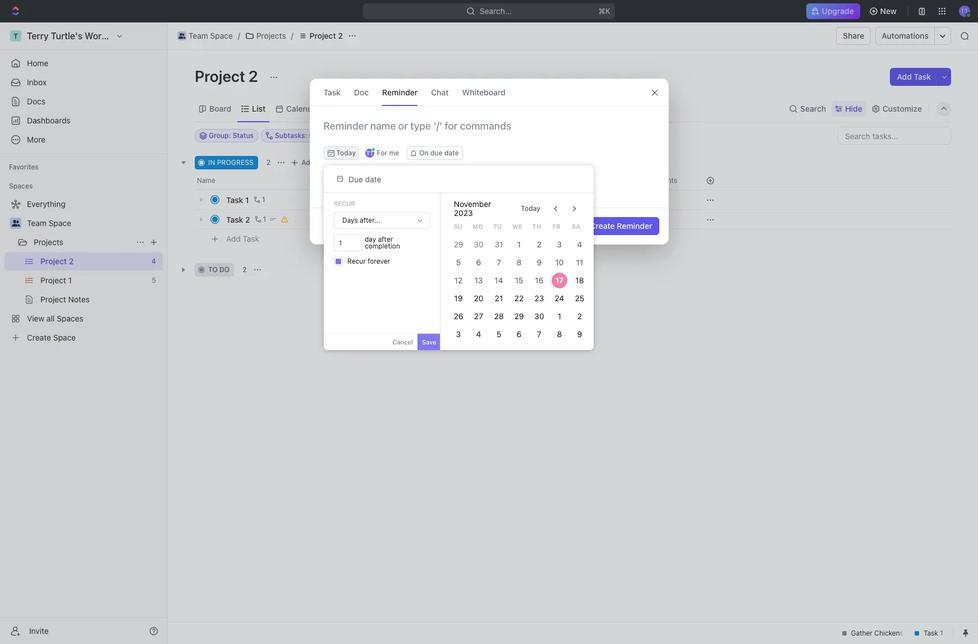 Task type: vqa. For each thing, say whether or not it's contained in the screenshot.


Task type: locate. For each thing, give the bounding box(es) containing it.
2 vertical spatial add task
[[226, 234, 260, 244]]

1 vertical spatial 3
[[456, 330, 461, 339]]

1 horizontal spatial add task
[[302, 158, 331, 167]]

reminder up gantt
[[383, 87, 418, 97]]

whiteboard
[[463, 87, 506, 97]]

inbox link
[[4, 74, 163, 92]]

7
[[497, 258, 501, 267], [537, 330, 542, 339]]

0 horizontal spatial 9
[[537, 258, 542, 267]]

1 vertical spatial team space
[[27, 218, 71, 228]]

add up customize
[[898, 72, 913, 81]]

1 vertical spatial user group image
[[12, 220, 20, 227]]

1
[[245, 195, 249, 205], [262, 195, 265, 204], [263, 215, 266, 224], [518, 240, 521, 249], [558, 312, 562, 321]]

0 horizontal spatial add task button
[[221, 233, 264, 246]]

29
[[454, 240, 464, 249], [515, 312, 524, 321]]

⌘k
[[599, 6, 611, 16]]

customize
[[883, 104, 923, 113]]

3 down 26
[[456, 330, 461, 339]]

7 down 23 at right top
[[537, 330, 542, 339]]

recur forever
[[348, 257, 390, 266]]

in progress
[[208, 158, 254, 167]]

8 down 24
[[557, 330, 562, 339]]

add down task 2
[[226, 234, 241, 244]]

list link
[[250, 101, 266, 117]]

0 vertical spatial 3
[[557, 240, 562, 249]]

15
[[515, 276, 524, 285]]

add task down calendar
[[302, 158, 331, 167]]

2 horizontal spatial add
[[898, 72, 913, 81]]

1 horizontal spatial project 2
[[310, 31, 343, 40]]

1 horizontal spatial space
[[210, 31, 233, 40]]

add task down task 2
[[226, 234, 260, 244]]

1 horizontal spatial project
[[310, 31, 336, 40]]

6 up 13
[[477, 258, 481, 267]]

29 down su
[[454, 240, 464, 249]]

9
[[537, 258, 542, 267], [578, 330, 583, 339]]

automations
[[883, 31, 930, 40]]

space
[[210, 31, 233, 40], [49, 218, 71, 228]]

1 down 24
[[558, 312, 562, 321]]

gantt
[[381, 104, 402, 113]]

1 horizontal spatial 3
[[557, 240, 562, 249]]

1 horizontal spatial 30
[[535, 312, 544, 321]]

create
[[591, 221, 615, 231]]

0 vertical spatial 8
[[517, 258, 522, 267]]

1 vertical spatial reminder
[[617, 221, 653, 231]]

mo
[[473, 223, 483, 230]]

recur up days
[[334, 200, 355, 207]]

tree containing team space
[[4, 195, 163, 347]]

4 up 11
[[578, 240, 583, 249]]

tree
[[4, 195, 163, 347]]

3 up 10
[[557, 240, 562, 249]]

29 down 22
[[515, 312, 524, 321]]

table link
[[339, 101, 361, 117]]

customize button
[[869, 101, 926, 117]]

team space inside tree
[[27, 218, 71, 228]]

1 horizontal spatial 29
[[515, 312, 524, 321]]

add left today dropdown button
[[302, 158, 315, 167]]

0 horizontal spatial /
[[238, 31, 240, 40]]

7 up "14"
[[497, 258, 501, 267]]

0 vertical spatial space
[[210, 31, 233, 40]]

0 vertical spatial today
[[337, 149, 356, 157]]

0 horizontal spatial space
[[49, 218, 71, 228]]

11
[[577, 258, 584, 267]]

new
[[881, 6, 898, 16]]

18
[[576, 276, 584, 285]]

1 vertical spatial 29
[[515, 312, 524, 321]]

invite
[[29, 627, 49, 636]]

add task button down task 2
[[221, 233, 264, 246]]

add task button
[[891, 68, 939, 86], [288, 156, 336, 170], [221, 233, 264, 246]]

1 horizontal spatial /
[[291, 31, 294, 40]]

0 vertical spatial team space
[[189, 31, 233, 40]]

recur
[[334, 200, 355, 207], [348, 257, 366, 266]]

add task button down calendar link
[[288, 156, 336, 170]]

docs
[[27, 97, 46, 106]]

0 vertical spatial team space link
[[175, 29, 236, 43]]

1 vertical spatial add
[[302, 158, 315, 167]]

0 horizontal spatial team space
[[27, 218, 71, 228]]

today button
[[324, 147, 359, 160]]

1 horizontal spatial today
[[521, 204, 541, 213]]

upgrade
[[823, 6, 855, 16]]

1 horizontal spatial user group image
[[178, 33, 185, 39]]

0 horizontal spatial 6
[[477, 258, 481, 267]]

0 horizontal spatial 4
[[476, 330, 481, 339]]

0 horizontal spatial 8
[[517, 258, 522, 267]]

1 horizontal spatial projects link
[[243, 29, 289, 43]]

1 horizontal spatial 7
[[537, 330, 542, 339]]

day after completion
[[365, 235, 400, 251]]

november 2023
[[454, 199, 492, 218]]

1 vertical spatial 5
[[497, 330, 502, 339]]

1 vertical spatial 7
[[537, 330, 542, 339]]

30 down mo
[[474, 240, 484, 249]]

9 down 25
[[578, 330, 583, 339]]

project 2 link
[[296, 29, 346, 43]]

team space
[[189, 31, 233, 40], [27, 218, 71, 228]]

1 vertical spatial add task button
[[288, 156, 336, 170]]

13
[[475, 276, 483, 285]]

search button
[[786, 101, 830, 117]]

add task button up customize
[[891, 68, 939, 86]]

5 up 12
[[456, 258, 461, 267]]

1 vertical spatial 1 button
[[253, 214, 268, 225]]

day
[[365, 235, 376, 244]]

5
[[456, 258, 461, 267], [497, 330, 502, 339]]

today inside dropdown button
[[337, 149, 356, 157]]

0 horizontal spatial today
[[337, 149, 356, 157]]

projects link
[[243, 29, 289, 43], [34, 234, 131, 252]]

recur left forever
[[348, 257, 366, 266]]

space inside tree
[[49, 218, 71, 228]]

1 vertical spatial 8
[[557, 330, 562, 339]]

1 vertical spatial project 2
[[195, 67, 262, 85]]

21
[[495, 294, 503, 303]]

10
[[556, 258, 564, 267]]

5 down 28
[[497, 330, 502, 339]]

0 horizontal spatial project
[[195, 67, 245, 85]]

search...
[[480, 6, 512, 16]]

dialog
[[310, 79, 669, 245]]

0 horizontal spatial 30
[[474, 240, 484, 249]]

project 2
[[310, 31, 343, 40], [195, 67, 262, 85]]

1 vertical spatial today
[[521, 204, 541, 213]]

31
[[495, 240, 503, 249]]

reminder
[[383, 87, 418, 97], [617, 221, 653, 231]]

chat button
[[432, 79, 449, 106]]

task
[[915, 72, 932, 81], [324, 87, 341, 97], [317, 158, 331, 167], [226, 195, 243, 205], [226, 215, 243, 224], [243, 234, 260, 244]]

0 horizontal spatial 5
[[456, 258, 461, 267]]

1 button right task 2
[[253, 214, 268, 225]]

0 vertical spatial 29
[[454, 240, 464, 249]]

user group image
[[178, 33, 185, 39], [12, 220, 20, 227]]

today down table link on the top left of the page
[[337, 149, 356, 157]]

0 horizontal spatial team
[[27, 218, 47, 228]]

home
[[27, 58, 48, 68]]

3
[[557, 240, 562, 249], [456, 330, 461, 339]]

0 vertical spatial team
[[189, 31, 208, 40]]

9 up 16
[[537, 258, 542, 267]]

0 horizontal spatial project 2
[[195, 67, 262, 85]]

1 button right task 1 on the top left of the page
[[251, 194, 267, 206]]

0 vertical spatial 9
[[537, 258, 542, 267]]

1 horizontal spatial 9
[[578, 330, 583, 339]]

12
[[455, 276, 463, 285]]

1 vertical spatial team
[[27, 218, 47, 228]]

/
[[238, 31, 240, 40], [291, 31, 294, 40]]

doc button
[[354, 79, 369, 106]]

0 vertical spatial add task
[[898, 72, 932, 81]]

0 vertical spatial 1 button
[[251, 194, 267, 206]]

6
[[477, 258, 481, 267], [517, 330, 522, 339]]

27
[[474, 312, 484, 321]]

0 vertical spatial 6
[[477, 258, 481, 267]]

0 vertical spatial project
[[310, 31, 336, 40]]

8
[[517, 258, 522, 267], [557, 330, 562, 339]]

hide
[[846, 104, 863, 113]]

4 down 27
[[476, 330, 481, 339]]

1 button for 2
[[253, 214, 268, 225]]

2 vertical spatial add
[[226, 234, 241, 244]]

1 horizontal spatial team space link
[[175, 29, 236, 43]]

1 up task 2
[[245, 195, 249, 205]]

1 vertical spatial project
[[195, 67, 245, 85]]

reminder right create
[[617, 221, 653, 231]]

0 horizontal spatial add
[[226, 234, 241, 244]]

16
[[535, 276, 544, 285]]

1 horizontal spatial reminder
[[617, 221, 653, 231]]

1 vertical spatial 30
[[535, 312, 544, 321]]

add task up customize
[[898, 72, 932, 81]]

24
[[555, 294, 565, 303]]

today up th
[[521, 204, 541, 213]]

recur for recur forever
[[348, 257, 366, 266]]

30 down 23 at right top
[[535, 312, 544, 321]]

0 horizontal spatial 7
[[497, 258, 501, 267]]

0 vertical spatial reminder
[[383, 87, 418, 97]]

0 horizontal spatial team space link
[[27, 215, 161, 233]]

team inside tree
[[27, 218, 47, 228]]

projects inside sidebar navigation
[[34, 238, 63, 247]]

0 vertical spatial projects
[[257, 31, 286, 40]]

favorites button
[[4, 161, 43, 174]]

1 vertical spatial team space link
[[27, 215, 161, 233]]

2 / from the left
[[291, 31, 294, 40]]

completion
[[365, 242, 400, 251]]

25
[[575, 294, 585, 303]]

in
[[208, 158, 215, 167]]

6 down 22
[[517, 330, 522, 339]]

2 vertical spatial add task button
[[221, 233, 264, 246]]

1 vertical spatial projects
[[34, 238, 63, 247]]

0 vertical spatial add task button
[[891, 68, 939, 86]]

0 vertical spatial recur
[[334, 200, 355, 207]]

user group image inside tree
[[12, 220, 20, 227]]

team
[[189, 31, 208, 40], [27, 218, 47, 228]]

0 horizontal spatial user group image
[[12, 220, 20, 227]]

1 down we
[[518, 240, 521, 249]]

0 horizontal spatial 3
[[456, 330, 461, 339]]

add task
[[898, 72, 932, 81], [302, 158, 331, 167], [226, 234, 260, 244]]

1 vertical spatial space
[[49, 218, 71, 228]]

None field
[[334, 235, 362, 252]]

0 horizontal spatial projects
[[34, 238, 63, 247]]

8 up 15
[[517, 258, 522, 267]]

4
[[578, 240, 583, 249], [476, 330, 481, 339]]

board
[[210, 104, 232, 113]]

1 right task 2
[[263, 215, 266, 224]]

1 button
[[251, 194, 267, 206], [253, 214, 268, 225]]

1 vertical spatial recur
[[348, 257, 366, 266]]

1 horizontal spatial 6
[[517, 330, 522, 339]]

0 vertical spatial 4
[[578, 240, 583, 249]]

0 vertical spatial 30
[[474, 240, 484, 249]]



Task type: describe. For each thing, give the bounding box(es) containing it.
list
[[252, 104, 266, 113]]

doc
[[354, 87, 369, 97]]

28
[[494, 312, 504, 321]]

Search tasks... text field
[[839, 128, 951, 144]]

team space link inside tree
[[27, 215, 161, 233]]

sidebar navigation
[[0, 22, 168, 645]]

to
[[208, 266, 218, 274]]

docs link
[[4, 93, 163, 111]]

2023
[[454, 208, 473, 218]]

spaces
[[9, 182, 33, 190]]

sa
[[572, 223, 581, 230]]

0 horizontal spatial 29
[[454, 240, 464, 249]]

board link
[[207, 101, 232, 117]]

Due date text field
[[349, 174, 442, 184]]

19
[[455, 294, 463, 303]]

tree inside sidebar navigation
[[4, 195, 163, 347]]

favorites
[[9, 163, 39, 171]]

create reminder button
[[584, 217, 660, 235]]

create reminder
[[591, 221, 653, 231]]

cancel
[[393, 339, 413, 346]]

assignees
[[468, 131, 501, 140]]

new button
[[865, 2, 904, 20]]

today button
[[515, 200, 548, 218]]

17
[[556, 276, 564, 285]]

1 vertical spatial 6
[[517, 330, 522, 339]]

share
[[844, 31, 865, 40]]

Reminder na﻿me or type '/' for commands text field
[[310, 120, 669, 147]]

1 vertical spatial 9
[[578, 330, 583, 339]]

november
[[454, 199, 492, 209]]

1 button for 1
[[251, 194, 267, 206]]

task button
[[324, 79, 341, 106]]

1 horizontal spatial 4
[[578, 240, 583, 249]]

task 2
[[226, 215, 250, 224]]

0 horizontal spatial add task
[[226, 234, 260, 244]]

today inside button
[[521, 204, 541, 213]]

task 1
[[226, 195, 249, 205]]

1 / from the left
[[238, 31, 240, 40]]

we
[[513, 223, 523, 230]]

1 vertical spatial 4
[[476, 330, 481, 339]]

tu
[[493, 223, 502, 230]]

search
[[801, 104, 827, 113]]

dialog containing task
[[310, 79, 669, 245]]

task inside "dialog"
[[324, 87, 341, 97]]

0 vertical spatial projects link
[[243, 29, 289, 43]]

1 horizontal spatial projects
[[257, 31, 286, 40]]

1 vertical spatial add task
[[302, 158, 331, 167]]

gantt link
[[379, 101, 402, 117]]

days after... button
[[335, 213, 430, 229]]

0 vertical spatial 7
[[497, 258, 501, 267]]

home link
[[4, 54, 163, 72]]

dashboards link
[[4, 112, 163, 130]]

su
[[454, 223, 463, 230]]

chat
[[432, 87, 449, 97]]

0 horizontal spatial reminder
[[383, 87, 418, 97]]

14
[[495, 276, 503, 285]]

days after...
[[343, 216, 381, 225]]

2 horizontal spatial add task button
[[891, 68, 939, 86]]

23
[[535, 294, 544, 303]]

reminder inside button
[[617, 221, 653, 231]]

do
[[220, 266, 230, 274]]

calendar
[[287, 104, 320, 113]]

dashboards
[[27, 116, 71, 125]]

0 vertical spatial 5
[[456, 258, 461, 267]]

forever
[[368, 257, 390, 266]]

to do
[[208, 266, 230, 274]]

share button
[[837, 27, 872, 45]]

26
[[454, 312, 464, 321]]

1 horizontal spatial 8
[[557, 330, 562, 339]]

inbox
[[27, 78, 47, 87]]

reminder button
[[383, 79, 418, 106]]

0 vertical spatial add
[[898, 72, 913, 81]]

after...
[[360, 216, 381, 225]]

0 vertical spatial user group image
[[178, 33, 185, 39]]

assignees button
[[454, 129, 506, 143]]

1 vertical spatial projects link
[[34, 234, 131, 252]]

1 horizontal spatial add task button
[[288, 156, 336, 170]]

th
[[533, 223, 542, 230]]

calendar link
[[284, 101, 320, 117]]

save
[[422, 339, 437, 346]]

20
[[474, 294, 484, 303]]

22
[[515, 294, 524, 303]]

automations button
[[877, 28, 935, 44]]

1 horizontal spatial team space
[[189, 31, 233, 40]]

whiteboard button
[[463, 79, 506, 106]]

recur for recur
[[334, 200, 355, 207]]

after
[[378, 235, 393, 244]]

fr
[[553, 223, 561, 230]]

upgrade link
[[807, 3, 861, 19]]

progress
[[217, 158, 254, 167]]

1 horizontal spatial add
[[302, 158, 315, 167]]

1 right task 1 on the top left of the page
[[262, 195, 265, 204]]

days
[[343, 216, 358, 225]]

1 horizontal spatial 5
[[497, 330, 502, 339]]

hide button
[[833, 101, 867, 117]]

1 horizontal spatial team
[[189, 31, 208, 40]]

table
[[341, 104, 361, 113]]



